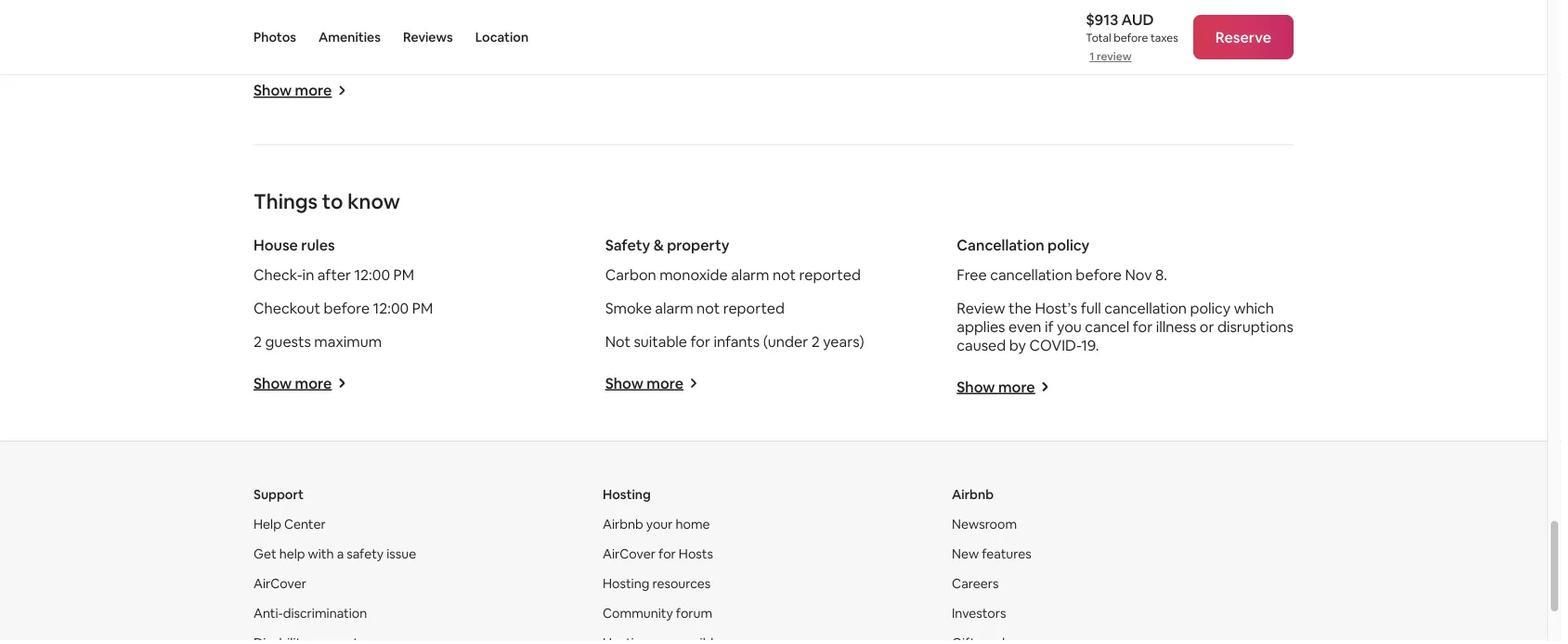 Task type: vqa. For each thing, say whether or not it's contained in the screenshot.
monoxide
yes



Task type: locate. For each thing, give the bounding box(es) containing it.
1 vertical spatial cancellation
[[1105, 299, 1187, 318]]

monoxide
[[660, 266, 728, 285]]

total
[[1086, 31, 1111, 45]]

location button
[[475, 0, 529, 74]]

before up full
[[1076, 266, 1122, 285]]

know
[[348, 189, 400, 215]]

1 horizontal spatial in
[[360, 46, 372, 65]]

1 vertical spatial a
[[337, 546, 344, 562]]

property
[[667, 236, 730, 255]]

help
[[279, 546, 305, 562]]

amenities
[[319, 29, 381, 46]]

1 horizontal spatial not
[[773, 266, 796, 285]]

0 vertical spatial hosting
[[603, 487, 651, 503]]

1 vertical spatial 12:00
[[373, 299, 409, 318]]

careers link
[[952, 575, 999, 592]]

0 vertical spatial a
[[375, 46, 383, 65]]

reported up infants
[[723, 299, 785, 318]]

1 vertical spatial policy
[[1190, 299, 1231, 318]]

reported up years)
[[799, 266, 861, 285]]

not up (under
[[773, 266, 796, 285]]

safety & property
[[605, 236, 730, 255]]

review the host's full cancellation policy which applies even if you cancel for illness or disruptions caused by covid-19.
[[957, 299, 1294, 355]]

safety
[[347, 546, 384, 562]]

for
[[1133, 318, 1153, 337], [691, 333, 710, 352], [659, 546, 676, 562]]

aircover down 'airbnb your home' link
[[603, 546, 656, 562]]

show more button down are in the top left of the page
[[254, 81, 347, 100]]

covid-
[[1030, 336, 1081, 355]]

policy inside review the host's full cancellation policy which applies even if you cancel for illness or disruptions caused by covid-19.
[[1190, 299, 1231, 318]]

help center link
[[254, 516, 326, 533]]

1 vertical spatial reported
[[723, 299, 785, 318]]

0 vertical spatial airbnb
[[952, 487, 994, 503]]

newsroom
[[952, 516, 1017, 533]]

2 hosting from the top
[[603, 575, 650, 592]]

show more down are in the top left of the page
[[254, 81, 332, 100]]

a left remote
[[375, 46, 383, 65]]

show more button down guests
[[254, 374, 347, 393]]

1 vertical spatial not
[[697, 299, 720, 318]]

1 horizontal spatial aircover
[[603, 546, 656, 562]]

house rules
[[254, 236, 335, 255]]

0 horizontal spatial cancellation
[[990, 266, 1073, 285]]

amenities button
[[319, 0, 381, 74]]

2 2 from the left
[[811, 333, 820, 352]]

rules
[[301, 236, 335, 255]]

1
[[1090, 49, 1095, 64]]

suitable
[[634, 333, 687, 352]]

aircover for hosts link
[[603, 546, 713, 562]]

1 horizontal spatial reported
[[799, 266, 861, 285]]

1 vertical spatial aircover
[[254, 575, 306, 592]]

more
[[295, 81, 332, 100], [295, 374, 332, 393], [647, 374, 684, 393], [998, 378, 1035, 397]]

for down smoke alarm not reported in the top of the page
[[691, 333, 710, 352]]

upcoming
[[704, 46, 773, 65]]

review
[[957, 299, 1006, 318]]

1 hosting from the top
[[603, 487, 651, 503]]

aircover for aircover for hosts
[[603, 546, 656, 562]]

0 horizontal spatial not
[[697, 299, 720, 318]]

show more down caused
[[957, 378, 1035, 397]]

1 vertical spatial hosting
[[603, 575, 650, 592]]

0 horizontal spatial reported
[[723, 299, 785, 318]]

airbnb
[[952, 487, 994, 503], [603, 516, 643, 533]]

before inside $913 aud total before taxes 1 review
[[1114, 31, 1148, 45]]

0 vertical spatial not
[[773, 266, 796, 285]]

cancellation down nov
[[1105, 299, 1187, 318]]

by
[[1009, 336, 1026, 355]]

policy left which
[[1190, 299, 1231, 318]]

newsroom link
[[952, 516, 1017, 533]]

aircover link
[[254, 575, 306, 592]]

1 horizontal spatial policy
[[1190, 299, 1231, 318]]

even
[[1009, 318, 1042, 337]]

0 horizontal spatial airbnb
[[603, 516, 643, 533]]

review
[[1097, 49, 1132, 64]]

not down monoxide
[[697, 299, 720, 318]]

new features link
[[952, 546, 1032, 562]]

things
[[254, 189, 318, 215]]

hosting up 'airbnb your home' link
[[603, 487, 651, 503]]

show more down suitable
[[605, 374, 684, 393]]

2 guests maximum
[[254, 333, 382, 352]]

airbnb up newsroom link
[[952, 487, 994, 503]]

show more button down by
[[957, 378, 1050, 397]]

we
[[254, 46, 276, 65]]

0 horizontal spatial policy
[[1048, 236, 1090, 255]]

for left hosts
[[659, 546, 676, 562]]

the right from
[[678, 46, 701, 65]]

12:00
[[354, 266, 390, 285], [373, 299, 409, 318]]

maximum
[[314, 333, 382, 352]]

0 horizontal spatial in
[[302, 266, 314, 285]]

not
[[773, 266, 796, 285], [697, 299, 720, 318]]

hosting up community
[[603, 575, 650, 592]]

$913 aud
[[1086, 10, 1154, 29]]

careers
[[952, 575, 999, 592]]

12:00 up maximum
[[373, 299, 409, 318]]

for inside review the host's full cancellation policy which applies even if you cancel for illness or disruptions caused by covid-19.
[[1133, 318, 1153, 337]]

0 vertical spatial reported
[[799, 266, 861, 285]]

photos
[[254, 29, 296, 46]]

off
[[618, 46, 638, 65]]

aircover up anti-
[[254, 575, 306, 592]]

for left 'illness' at the right of page
[[1133, 318, 1153, 337]]

1 vertical spatial alarm
[[655, 299, 693, 318]]

community forum
[[603, 605, 713, 622]]

1 vertical spatial airbnb
[[603, 516, 643, 533]]

disruptions
[[1218, 318, 1294, 337]]

airbnb left your
[[603, 516, 643, 533]]

2 left guests
[[254, 333, 262, 352]]

safety
[[605, 236, 650, 255]]

0 horizontal spatial 2
[[254, 333, 262, 352]]

1 horizontal spatial airbnb
[[952, 487, 994, 503]]

connected
[[490, 46, 564, 65]]

host's
[[1035, 299, 1078, 318]]

your
[[646, 516, 673, 533]]

checkout
[[254, 299, 320, 318]]

not
[[605, 333, 631, 352]]

aircover
[[603, 546, 656, 562], [254, 575, 306, 592]]

8.
[[1155, 266, 1168, 285]]

cut
[[593, 46, 615, 65]]

show down we
[[254, 81, 292, 100]]

location
[[475, 29, 529, 46]]

0 vertical spatial aircover
[[603, 546, 656, 562]]

1 horizontal spatial cancellation
[[1105, 299, 1187, 318]]

cancellation
[[990, 266, 1073, 285], [1105, 299, 1187, 318]]

2 horizontal spatial for
[[1133, 318, 1153, 337]]

12:00 right the after
[[354, 266, 390, 285]]

alarm up suitable
[[655, 299, 693, 318]]

0 vertical spatial policy
[[1048, 236, 1090, 255]]

0 vertical spatial the
[[678, 46, 701, 65]]

0 vertical spatial before
[[1114, 31, 1148, 45]]

airbnb your home
[[603, 516, 710, 533]]

2 left years)
[[811, 333, 820, 352]]

1 vertical spatial in
[[302, 266, 314, 285]]

guests
[[265, 333, 311, 352]]

1 vertical spatial before
[[1076, 266, 1122, 285]]

reported
[[799, 266, 861, 285], [723, 299, 785, 318]]

policy up 'free cancellation before nov 8.'
[[1048, 236, 1090, 255]]

forum
[[676, 605, 713, 622]]

anti-
[[254, 605, 283, 622]]

before up maximum
[[324, 299, 370, 318]]

check-in after 12:00 pm
[[254, 266, 414, 285]]

before down $913 aud
[[1114, 31, 1148, 45]]

reserve
[[1216, 27, 1272, 46]]

in left the after
[[302, 266, 314, 285]]

cancellation down the cancellation policy
[[990, 266, 1073, 285]]

19.
[[1081, 336, 1099, 355]]

in down amenities
[[360, 46, 372, 65]]

1 vertical spatial the
[[1009, 299, 1032, 318]]

show down guests
[[254, 374, 292, 393]]

after
[[317, 266, 351, 285]]

0 horizontal spatial aircover
[[254, 575, 306, 592]]

1 horizontal spatial the
[[1009, 299, 1032, 318]]

help center
[[254, 516, 326, 533]]

center
[[284, 516, 326, 533]]

free
[[957, 266, 987, 285]]

a right 'with'
[[337, 546, 344, 562]]

the left if
[[1009, 299, 1032, 318]]

0 vertical spatial alarm
[[731, 266, 769, 285]]

1 horizontal spatial 2
[[811, 333, 820, 352]]

airbnb your home link
[[603, 516, 710, 533]]

alarm right monoxide
[[731, 266, 769, 285]]

in
[[360, 46, 372, 65], [302, 266, 314, 285]]

carbon
[[605, 266, 656, 285]]

show
[[254, 81, 292, 100], [254, 374, 292, 393], [605, 374, 644, 393], [957, 378, 995, 397]]

0 vertical spatial in
[[360, 46, 372, 65]]

$913 aud total before taxes 1 review
[[1086, 10, 1178, 64]]

himachal
[[327, 10, 392, 29]]

hosting
[[603, 487, 651, 503], [603, 575, 650, 592]]



Task type: describe. For each thing, give the bounding box(es) containing it.
show more button down suitable
[[605, 374, 698, 393]]

aircover for aircover link
[[254, 575, 306, 592]]

aircover for hosts
[[603, 546, 713, 562]]

show down caused
[[957, 378, 995, 397]]

house
[[254, 236, 298, 255]]

hosts
[[679, 546, 713, 562]]

before for cancellation
[[1076, 266, 1122, 285]]

illness
[[1156, 318, 1197, 337]]

more down suitable
[[647, 374, 684, 393]]

0 horizontal spatial the
[[678, 46, 701, 65]]

we are located in a remote village, connected yet cut off from the upcoming tourist spot - shangarh
[[254, 46, 932, 65]]

cancel
[[1085, 318, 1130, 337]]

0 vertical spatial 12:00
[[354, 266, 390, 285]]

shangarh
[[867, 46, 932, 65]]

cancellation policy
[[957, 236, 1090, 255]]

anti-discrimination
[[254, 605, 367, 622]]

2 vertical spatial before
[[324, 299, 370, 318]]

before for total
[[1114, 31, 1148, 45]]

or
[[1200, 318, 1214, 337]]

get help with a safety issue link
[[254, 546, 416, 562]]

located
[[305, 46, 356, 65]]

get help with a safety issue
[[254, 546, 416, 562]]

0 vertical spatial cancellation
[[990, 266, 1073, 285]]

1 horizontal spatial alarm
[[731, 266, 769, 285]]

support
[[254, 487, 304, 503]]

features
[[982, 546, 1032, 562]]

shangarh,
[[254, 10, 323, 29]]

0 vertical spatial pm
[[393, 266, 414, 285]]

0 horizontal spatial a
[[337, 546, 344, 562]]

airbnb for airbnb your home
[[603, 516, 643, 533]]

the inside review the host's full cancellation policy which applies even if you cancel for illness or disruptions caused by covid-19.
[[1009, 299, 1032, 318]]

reserve button
[[1193, 15, 1294, 59]]

nov
[[1125, 266, 1152, 285]]

discrimination
[[283, 605, 367, 622]]

investors link
[[952, 605, 1006, 622]]

village,
[[440, 46, 486, 65]]

tourist
[[776, 46, 821, 65]]

checkout before 12:00 pm
[[254, 299, 433, 318]]

smoke
[[605, 299, 652, 318]]

1 vertical spatial pm
[[412, 299, 433, 318]]

more down by
[[998, 378, 1035, 397]]

anti-discrimination link
[[254, 605, 367, 622]]

cancellation inside review the host's full cancellation policy which applies even if you cancel for illness or disruptions caused by covid-19.
[[1105, 299, 1187, 318]]

new
[[952, 546, 979, 562]]

0 horizontal spatial for
[[659, 546, 676, 562]]

shangarh, himachal pradesh, india
[[254, 10, 492, 29]]

community forum link
[[603, 605, 713, 622]]

with
[[308, 546, 334, 562]]

1 horizontal spatial for
[[691, 333, 710, 352]]

taxes
[[1151, 31, 1178, 45]]

&
[[654, 236, 664, 255]]

hosting resources link
[[603, 575, 711, 592]]

from
[[641, 46, 674, 65]]

reviews button
[[403, 0, 453, 74]]

years)
[[823, 333, 864, 352]]

hosting for hosting resources
[[603, 575, 650, 592]]

applies
[[957, 318, 1005, 337]]

more down located on the top
[[295, 81, 332, 100]]

airbnb for airbnb
[[952, 487, 994, 503]]

smoke alarm not reported
[[605, 299, 785, 318]]

hosting resources
[[603, 575, 711, 592]]

show more down guests
[[254, 374, 332, 393]]

caused
[[957, 336, 1006, 355]]

cancellation
[[957, 236, 1045, 255]]

1 2 from the left
[[254, 333, 262, 352]]

help
[[254, 516, 281, 533]]

1 horizontal spatial a
[[375, 46, 383, 65]]

show down not
[[605, 374, 644, 393]]

yet
[[567, 46, 589, 65]]

free cancellation before nov 8.
[[957, 266, 1168, 285]]

hosting for hosting
[[603, 487, 651, 503]]

pradesh,
[[395, 10, 455, 29]]

1 review button
[[1090, 49, 1132, 64]]

0 horizontal spatial alarm
[[655, 299, 693, 318]]

things to know
[[254, 189, 400, 215]]

full
[[1081, 299, 1101, 318]]

carbon monoxide alarm not reported
[[605, 266, 861, 285]]

more down 2 guests maximum
[[295, 374, 332, 393]]

you
[[1057, 318, 1082, 337]]

infants
[[714, 333, 760, 352]]

get
[[254, 546, 276, 562]]

remote
[[386, 46, 436, 65]]

reviews
[[403, 29, 453, 46]]

spot
[[824, 46, 855, 65]]

community
[[603, 605, 673, 622]]

photos button
[[254, 0, 296, 74]]

if
[[1045, 318, 1054, 337]]

which
[[1234, 299, 1274, 318]]

-
[[859, 46, 864, 65]]



